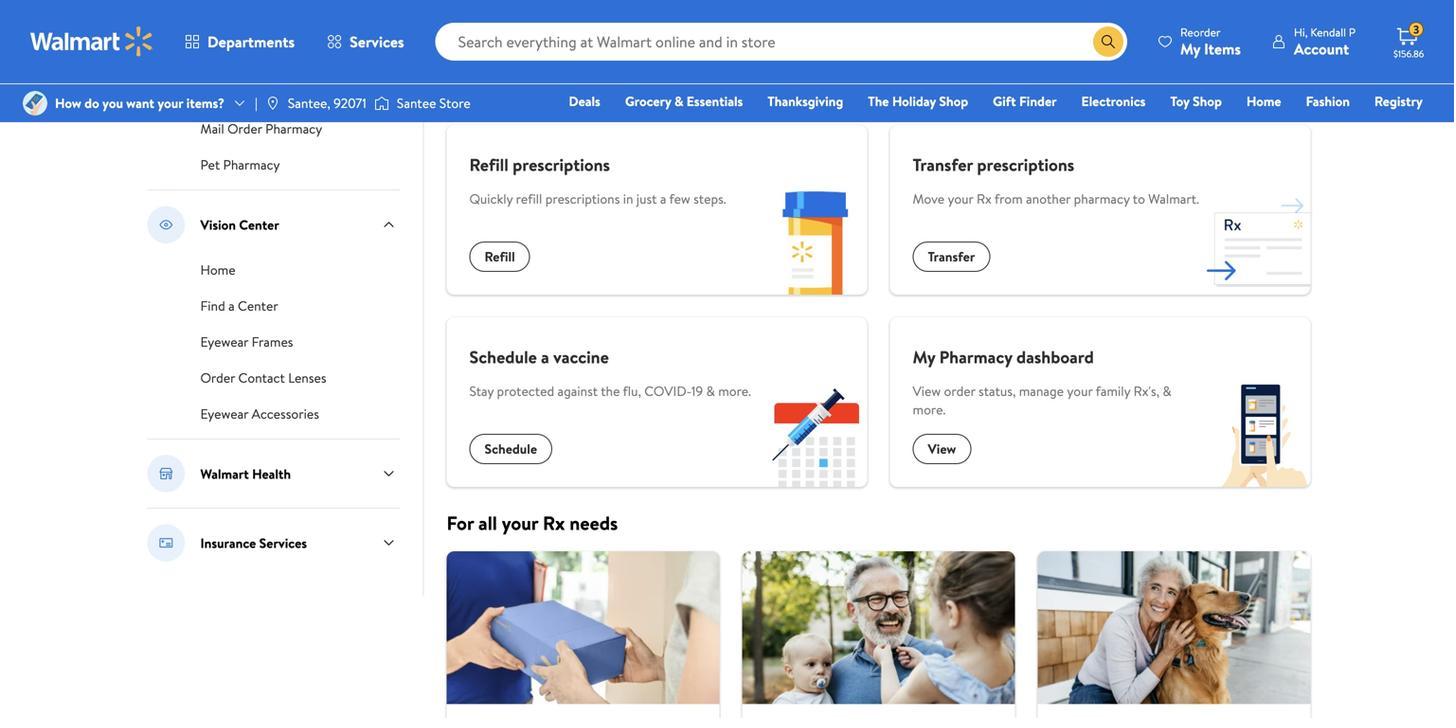Task type: vqa. For each thing, say whether or not it's contained in the screenshot.
vaccine at the left of the page
yes



Task type: describe. For each thing, give the bounding box(es) containing it.
all
[[479, 510, 497, 536]]

store
[[439, 94, 471, 112]]

toy shop link
[[1162, 91, 1231, 111]]

my pharmacy dashboard
[[913, 345, 1094, 369]]

transfer prescriptions
[[913, 153, 1075, 177]]

pet
[[200, 155, 220, 174]]

steps.
[[694, 190, 726, 208]]

eyewear frames
[[200, 333, 293, 351]]

my inside reorder my items
[[1181, 38, 1201, 59]]

search icon image
[[1101, 34, 1116, 49]]

1 vertical spatial covid-
[[645, 382, 692, 400]]

santee,
[[288, 94, 330, 112]]

order contact lenses link
[[200, 367, 327, 388]]

toy shop
[[1171, 92, 1222, 110]]

protected
[[497, 382, 554, 400]]

walmart+
[[1367, 118, 1423, 137]]

services button
[[311, 19, 420, 64]]

toy
[[1171, 92, 1190, 110]]

Search search field
[[436, 23, 1128, 61]]

0 vertical spatial a
[[660, 190, 667, 208]]

my pharmacy dashboard. view order status, manage your family rx's and more. view. image
[[1207, 383, 1311, 487]]

view order status, manage your family rx's, & more.
[[913, 382, 1172, 419]]

specialty
[[200, 27, 252, 45]]

0 horizontal spatial my
[[913, 345, 936, 369]]

fashion link
[[1298, 91, 1359, 111]]

refill for refill
[[485, 247, 515, 266]]

pharmacy for specialty pharmacy
[[255, 27, 312, 45]]

frames
[[252, 333, 293, 351]]

vision center image
[[147, 206, 185, 244]]

treat:
[[238, 63, 271, 81]]

& right test
[[227, 63, 236, 81]]

needs
[[570, 510, 618, 536]]

the holiday shop
[[868, 92, 969, 110]]

your right move
[[948, 190, 974, 208]]

refill
[[516, 190, 542, 208]]

schedule a vaccine. stay protected against the flu, covid-19 and more. schedule. image
[[763, 383, 868, 487]]

1 horizontal spatial you
[[590, 80, 620, 106]]

test & treat: strep throat, flu & covid-19
[[200, 63, 381, 102]]

the
[[601, 382, 620, 400]]

& right flu
[[372, 63, 381, 81]]

santee
[[397, 94, 436, 112]]

insurance
[[200, 534, 256, 552]]

Walmart Site-Wide search field
[[436, 23, 1128, 61]]

a for schedule a vaccine
[[541, 345, 549, 369]]

quickly
[[470, 190, 513, 208]]

another
[[1026, 190, 1071, 208]]

schedule now button
[[1152, 0, 1288, 30]]

eyewear accessories
[[200, 405, 319, 423]]

kendall
[[1311, 24, 1347, 40]]

0 horizontal spatial rx
[[543, 510, 565, 536]]

mail
[[200, 119, 224, 138]]

manage
[[1019, 382, 1064, 400]]

one debit link
[[1270, 117, 1351, 138]]

stay protected against the flu, covid-19 & more.
[[470, 382, 751, 400]]

want
[[126, 94, 154, 112]]

now
[[1238, 1, 1265, 22]]

electronics
[[1082, 92, 1146, 110]]

to
[[1133, 190, 1146, 208]]

0 horizontal spatial services
[[259, 534, 307, 552]]

do
[[84, 94, 99, 112]]

account
[[1294, 38, 1350, 59]]

a for find a center
[[228, 297, 235, 315]]

vision center
[[200, 215, 279, 234]]

services inside 'popup button'
[[350, 31, 404, 52]]

1 shop from the left
[[939, 92, 969, 110]]

grocery & essentials link
[[617, 91, 752, 111]]

transfer button
[[913, 242, 990, 272]]

& right grocery
[[675, 92, 684, 110]]

family
[[1096, 382, 1131, 400]]

walmart health image
[[147, 455, 185, 493]]

status,
[[979, 382, 1016, 400]]

3
[[1414, 22, 1420, 38]]

registry one debit
[[1278, 92, 1423, 137]]

1 vertical spatial order
[[200, 369, 235, 387]]

walmart.
[[1149, 190, 1200, 208]]

0 vertical spatial order
[[228, 119, 262, 138]]

essentials
[[687, 92, 743, 110]]

mail order pharmacy link
[[200, 117, 322, 138]]

the
[[868, 92, 889, 110]]

electronics link
[[1073, 91, 1155, 111]]

hi, kendall p account
[[1294, 24, 1356, 59]]

pet pharmacy link
[[200, 154, 280, 174]]

debit
[[1310, 118, 1342, 137]]

walmart health
[[200, 465, 291, 483]]

find
[[200, 297, 225, 315]]

accessories
[[252, 405, 319, 423]]

one
[[1278, 118, 1306, 137]]

 image for santee store
[[374, 94, 389, 113]]

departments button
[[169, 19, 311, 64]]

refill for refill prescriptions
[[470, 153, 509, 177]]

view button
[[913, 434, 972, 464]]

rx's,
[[1134, 382, 1160, 400]]

transfer for transfer
[[928, 247, 975, 266]]

eyewear accessories link
[[200, 403, 319, 424]]

0 horizontal spatial you
[[102, 94, 123, 112]]

prescriptions left in
[[546, 190, 620, 208]]

walmart
[[200, 465, 249, 483]]

order contact lenses
[[200, 369, 327, 387]]



Task type: locate. For each thing, give the bounding box(es) containing it.
1 vertical spatial refill
[[485, 247, 515, 266]]

test & treat: strep throat, flu & covid-19 link
[[200, 61, 381, 102]]

view inside view order status, manage your family rx's, & more.
[[913, 382, 941, 400]]

view down order
[[928, 440, 956, 458]]

a left vaccine
[[541, 345, 549, 369]]

view left order
[[913, 382, 941, 400]]

eyewear down contact
[[200, 405, 249, 423]]

more. for schedule a vaccine
[[718, 382, 751, 400]]

eyewear for eyewear accessories
[[200, 405, 249, 423]]

19 down treat:
[[247, 83, 259, 102]]

0 vertical spatial eyewear
[[200, 333, 249, 351]]

my left 'items'
[[1181, 38, 1201, 59]]

more.
[[718, 382, 751, 400], [913, 400, 946, 419]]

we
[[522, 80, 545, 106]]

1 horizontal spatial covid-
[[645, 382, 692, 400]]

holiday
[[892, 92, 936, 110]]

19 inside test & treat: strep throat, flu & covid-19
[[247, 83, 259, 102]]

pharmacy down santee,
[[265, 119, 322, 138]]

grocery & essentials
[[625, 92, 743, 110]]

move your rx from another pharmacy to walmart.
[[913, 190, 1200, 208]]

2 list item from the left
[[731, 551, 1027, 718]]

walmart+ link
[[1358, 117, 1432, 138]]

hi,
[[1294, 24, 1308, 40]]

pharmacy down mail order pharmacy
[[223, 155, 280, 174]]

vaccine
[[554, 345, 609, 369]]

items?
[[186, 94, 225, 112]]

lenses
[[288, 369, 327, 387]]

prescriptions for transfer prescriptions
[[977, 153, 1075, 177]]

refill button
[[470, 242, 530, 272]]

1 list item from the left
[[435, 551, 731, 718]]

order down |
[[228, 119, 262, 138]]

0 horizontal spatial home
[[200, 261, 236, 279]]

& inside view order status, manage your family rx's, & more.
[[1163, 382, 1172, 400]]

& right flu,
[[706, 382, 715, 400]]

deals
[[569, 92, 601, 110]]

1 horizontal spatial shop
[[1193, 92, 1222, 110]]

my
[[1181, 38, 1201, 59], [913, 345, 936, 369]]

your right "want"
[[158, 94, 183, 112]]

insurance services
[[200, 534, 307, 552]]

health
[[252, 465, 291, 483]]

2 vertical spatial a
[[541, 345, 549, 369]]

schedule down protected
[[485, 440, 537, 458]]

find a center
[[200, 297, 278, 315]]

transfer inside button
[[928, 247, 975, 266]]

you
[[590, 80, 620, 106], [102, 94, 123, 112]]

how left can
[[447, 80, 484, 106]]

19 right flu,
[[692, 382, 703, 400]]

a inside 'link'
[[228, 297, 235, 315]]

your left family
[[1067, 382, 1093, 400]]

schedule for now
[[1174, 1, 1235, 22]]

transfer for transfer prescriptions
[[913, 153, 973, 177]]

prescriptions up refill
[[513, 153, 610, 177]]

how for how do you want your items?
[[55, 94, 81, 112]]

today?
[[624, 80, 680, 106]]

1 vertical spatial center
[[238, 297, 278, 315]]

1 vertical spatial services
[[259, 534, 307, 552]]

how left do
[[55, 94, 81, 112]]

vision
[[200, 215, 236, 234]]

|
[[255, 94, 258, 112]]

1 horizontal spatial home link
[[1238, 91, 1290, 111]]

0 vertical spatial schedule
[[1174, 1, 1235, 22]]

 image for how do you want your items?
[[23, 91, 47, 116]]

help
[[550, 80, 586, 106]]

services up flu
[[350, 31, 404, 52]]

pharmacy
[[1074, 190, 1130, 208]]

for all your rx needs
[[447, 510, 618, 536]]

schedule
[[1174, 1, 1235, 22], [470, 345, 537, 369], [485, 440, 537, 458]]

refill prescriptions. quickly refill medications in just a few steps. refill. image
[[763, 190, 868, 295]]

gift finder link
[[985, 91, 1066, 111]]

0 horizontal spatial a
[[228, 297, 235, 315]]

more. up view button
[[913, 400, 946, 419]]

how
[[447, 80, 484, 106], [55, 94, 81, 112]]

eyewear
[[200, 333, 249, 351], [200, 405, 249, 423]]

shop right holiday
[[939, 92, 969, 110]]

0 vertical spatial home link
[[1238, 91, 1290, 111]]

1 vertical spatial transfer
[[928, 247, 975, 266]]

transfer up move
[[913, 153, 973, 177]]

rx left from
[[977, 190, 992, 208]]

view inside button
[[928, 440, 956, 458]]

stay
[[470, 382, 494, 400]]

& right the rx's,
[[1163, 382, 1172, 400]]

walmart image
[[30, 27, 154, 57]]

a right "just"
[[660, 190, 667, 208]]

prescriptions up from
[[977, 153, 1075, 177]]

0 vertical spatial refill
[[470, 153, 509, 177]]

test
[[200, 63, 224, 81]]

dashboard
[[1017, 345, 1094, 369]]

schedule a vaccine
[[470, 345, 609, 369]]

0 horizontal spatial shop
[[939, 92, 969, 110]]

how can we help you today?
[[447, 80, 680, 106]]

list
[[435, 551, 1322, 718]]

transfer
[[913, 153, 973, 177], [928, 247, 975, 266]]

0 vertical spatial center
[[239, 215, 279, 234]]

registry link
[[1366, 91, 1432, 111]]

reorder my items
[[1181, 24, 1241, 59]]

deals link
[[560, 91, 609, 111]]

order
[[944, 382, 976, 400]]

schedule up stay
[[470, 345, 537, 369]]

 image
[[265, 96, 280, 111]]

3 list item from the left
[[1027, 551, 1322, 718]]

services right insurance
[[259, 534, 307, 552]]

1 vertical spatial a
[[228, 297, 235, 315]]

eyewear for eyewear frames
[[200, 333, 249, 351]]

how for how can we help you today?
[[447, 80, 484, 106]]

1 horizontal spatial a
[[541, 345, 549, 369]]

1 horizontal spatial  image
[[374, 94, 389, 113]]

home up 'one'
[[1247, 92, 1282, 110]]

1 vertical spatial view
[[928, 440, 956, 458]]

1 vertical spatial my
[[913, 345, 936, 369]]

shop right the "toy" at top right
[[1193, 92, 1222, 110]]

move
[[913, 190, 945, 208]]

pharmacy inside mail order pharmacy link
[[265, 119, 322, 138]]

gift
[[993, 92, 1016, 110]]

you right help
[[590, 80, 620, 106]]

can
[[489, 80, 518, 106]]

pharmacy up order
[[940, 345, 1013, 369]]

my up view button
[[913, 345, 936, 369]]

0 horizontal spatial home link
[[200, 259, 236, 280]]

order left contact
[[200, 369, 235, 387]]

1 horizontal spatial services
[[350, 31, 404, 52]]

refill inside button
[[485, 247, 515, 266]]

reorder
[[1181, 24, 1221, 40]]

1 vertical spatial eyewear
[[200, 405, 249, 423]]

0 horizontal spatial covid-
[[200, 83, 247, 102]]

flu,
[[623, 382, 641, 400]]

0 vertical spatial 19
[[247, 83, 259, 102]]

 image right 92071
[[374, 94, 389, 113]]

2 vertical spatial schedule
[[485, 440, 537, 458]]

0 vertical spatial view
[[913, 382, 941, 400]]

specialty pharmacy link
[[200, 25, 312, 45]]

your right all
[[502, 510, 538, 536]]

eyewear down find
[[200, 333, 249, 351]]

19
[[247, 83, 259, 102], [692, 382, 703, 400]]

0 vertical spatial services
[[350, 31, 404, 52]]

1 horizontal spatial home
[[1247, 92, 1282, 110]]

walmart insurance services image
[[147, 524, 185, 562]]

1 vertical spatial 19
[[692, 382, 703, 400]]

view for view order status, manage your family rx's, & more.
[[913, 382, 941, 400]]

home link up find
[[200, 259, 236, 280]]

2 eyewear from the top
[[200, 405, 249, 423]]

covid- inside test & treat: strep throat, flu & covid-19
[[200, 83, 247, 102]]

find a center link
[[200, 295, 278, 316]]

flu
[[352, 63, 369, 81]]

few
[[669, 190, 691, 208]]

1 horizontal spatial how
[[447, 80, 484, 106]]

prescriptions for refill prescriptions
[[513, 153, 610, 177]]

1 horizontal spatial rx
[[977, 190, 992, 208]]

covid- down test
[[200, 83, 247, 102]]

1 vertical spatial home
[[200, 261, 236, 279]]

0 horizontal spatial 19
[[247, 83, 259, 102]]

0 horizontal spatial how
[[55, 94, 81, 112]]

0 vertical spatial home
[[1247, 92, 1282, 110]]

1 vertical spatial schedule
[[470, 345, 537, 369]]

covid-
[[200, 83, 247, 102], [645, 382, 692, 400]]

rx left needs
[[543, 510, 565, 536]]

1 eyewear from the top
[[200, 333, 249, 351]]

you right do
[[102, 94, 123, 112]]

pet pharmacy
[[200, 155, 280, 174]]

0 horizontal spatial  image
[[23, 91, 47, 116]]

pharmacy inside specialty pharmacy link
[[255, 27, 312, 45]]

contact
[[238, 369, 285, 387]]

refill prescriptions
[[470, 153, 610, 177]]

transfer prescriptions. move your rx from another pharmacy to walmart. transfer. image
[[1207, 190, 1311, 295]]

more. left schedule a vaccine. stay protected against the flu, covid-19 and more. schedule. image
[[718, 382, 751, 400]]

pharmacy
[[255, 27, 312, 45], [265, 119, 322, 138], [223, 155, 280, 174], [940, 345, 1013, 369]]

center up eyewear frames link
[[238, 297, 278, 315]]

a right find
[[228, 297, 235, 315]]

1 vertical spatial home link
[[200, 259, 236, 280]]

2 shop from the left
[[1193, 92, 1222, 110]]

pharmacy for pet pharmacy
[[223, 155, 280, 174]]

92071
[[334, 94, 367, 112]]

departments
[[208, 31, 295, 52]]

prescriptions
[[513, 153, 610, 177], [977, 153, 1075, 177], [546, 190, 620, 208]]

1 horizontal spatial more.
[[913, 400, 946, 419]]

schedule up reorder
[[1174, 1, 1235, 22]]

covid- right flu,
[[645, 382, 692, 400]]

0 vertical spatial rx
[[977, 190, 992, 208]]

list item
[[435, 551, 731, 718], [731, 551, 1027, 718], [1027, 551, 1322, 718]]

transfer down move
[[928, 247, 975, 266]]

finder
[[1020, 92, 1057, 110]]

santee store
[[397, 94, 471, 112]]

0 vertical spatial transfer
[[913, 153, 973, 177]]

santee, 92071
[[288, 94, 367, 112]]

p
[[1349, 24, 1356, 40]]

in
[[623, 190, 633, 208]]

2 horizontal spatial a
[[660, 190, 667, 208]]

thanksgiving
[[768, 92, 844, 110]]

home link up 'one'
[[1238, 91, 1290, 111]]

1 horizontal spatial my
[[1181, 38, 1201, 59]]

just
[[637, 190, 657, 208]]

center inside 'link'
[[238, 297, 278, 315]]

for
[[447, 510, 474, 536]]

gift finder
[[993, 92, 1057, 110]]

specialty pharmacy
[[200, 27, 312, 45]]

how do you want your items?
[[55, 94, 225, 112]]

schedule button
[[470, 434, 552, 464]]

0 vertical spatial covid-
[[200, 83, 247, 102]]

pharmacy inside "pet pharmacy" link
[[223, 155, 280, 174]]

your inside view order status, manage your family rx's, & more.
[[1067, 382, 1093, 400]]

1 horizontal spatial 19
[[692, 382, 703, 400]]

0 vertical spatial my
[[1181, 38, 1201, 59]]

home up find
[[200, 261, 236, 279]]

more. for my pharmacy dashboard
[[913, 400, 946, 419]]

throat,
[[308, 63, 348, 81]]

 image left do
[[23, 91, 47, 116]]

refill up quickly
[[470, 153, 509, 177]]

center right vision in the top left of the page
[[239, 215, 279, 234]]

more. inside view order status, manage your family rx's, & more.
[[913, 400, 946, 419]]

0 horizontal spatial more.
[[718, 382, 751, 400]]

 image
[[23, 91, 47, 116], [374, 94, 389, 113]]

refill down quickly
[[485, 247, 515, 266]]

pharmacy up strep
[[255, 27, 312, 45]]

1 vertical spatial rx
[[543, 510, 565, 536]]

pharmacy for my pharmacy dashboard
[[940, 345, 1013, 369]]

view for view
[[928, 440, 956, 458]]

quickly refill prescriptions in just a few steps.
[[470, 190, 726, 208]]

against
[[558, 382, 598, 400]]

schedule for a
[[470, 345, 537, 369]]



